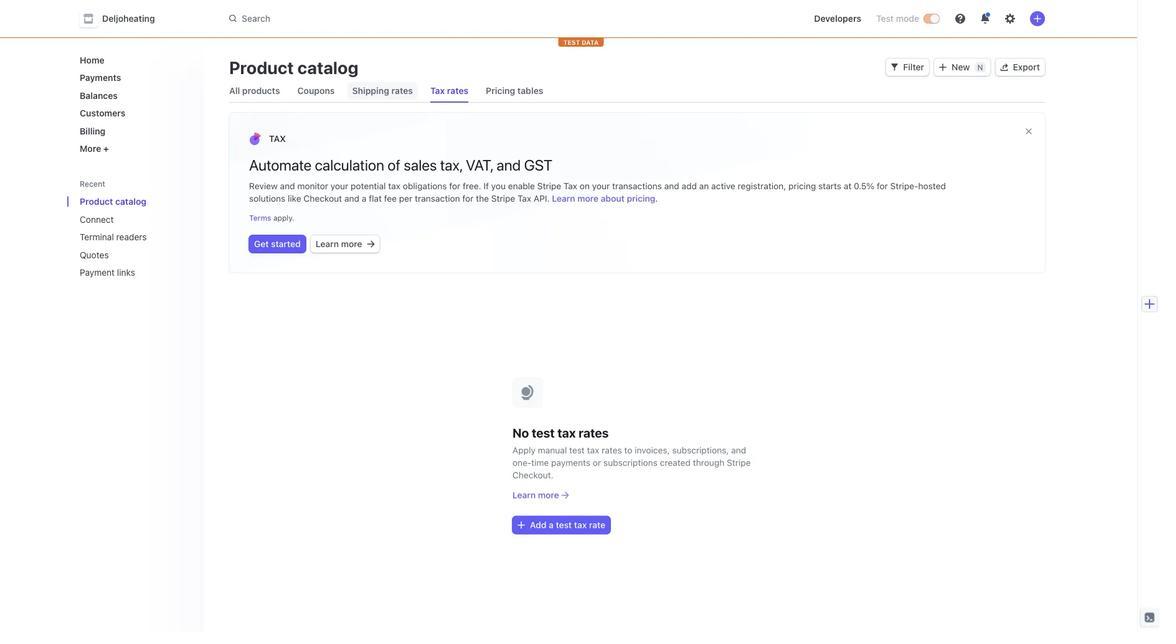 Task type: vqa. For each thing, say whether or not it's contained in the screenshot.
Product catalog in Recent element
yes



Task type: describe. For each thing, give the bounding box(es) containing it.
manual
[[538, 446, 567, 456]]

and up like
[[280, 181, 295, 191]]

calculation
[[315, 156, 384, 174]]

all products link
[[224, 82, 285, 100]]

get started button
[[249, 236, 306, 253]]

2 horizontal spatial learn
[[552, 193, 575, 204]]

export
[[1013, 62, 1041, 72]]

terminal
[[80, 232, 114, 242]]

sales
[[404, 156, 437, 174]]

payment links link
[[75, 263, 177, 283]]

1 horizontal spatial for
[[463, 193, 474, 204]]

stripe-
[[891, 181, 919, 191]]

more
[[80, 144, 101, 154]]

tax right the shipping rates at the top of page
[[431, 86, 445, 96]]

rates inside apply manual test tax rates to invoices, subscriptions, and one-time payments or subscriptions created through stripe checkout.
[[602, 446, 622, 456]]

svg image for learn more
[[367, 241, 375, 248]]

core navigation links element
[[75, 50, 194, 159]]

like
[[288, 193, 301, 204]]

billing
[[80, 126, 106, 136]]

search
[[242, 13, 271, 24]]

add a test tax rate button
[[513, 517, 611, 534]]

0 horizontal spatial pricing
[[627, 193, 656, 204]]

payments
[[551, 458, 591, 468]]

payment links
[[80, 268, 135, 278]]

0 vertical spatial more
[[578, 193, 599, 204]]

you
[[491, 181, 506, 191]]

and left add
[[665, 181, 680, 191]]

.
[[656, 193, 658, 204]]

0 vertical spatial product
[[229, 57, 294, 78]]

and down potential
[[345, 193, 360, 204]]

automate
[[249, 156, 312, 174]]

new
[[952, 62, 970, 72]]

invoices,
[[635, 446, 670, 456]]

monitor
[[297, 181, 328, 191]]

settings image
[[1006, 14, 1016, 24]]

customers
[[80, 108, 126, 118]]

if
[[484, 181, 489, 191]]

terminal readers link
[[75, 227, 177, 247]]

home
[[80, 55, 104, 65]]

data
[[582, 39, 599, 46]]

tables
[[518, 86, 544, 96]]

payments
[[80, 73, 121, 83]]

test
[[564, 39, 580, 46]]

filter
[[904, 62, 925, 72]]

Search text field
[[222, 7, 573, 30]]

api.
[[534, 193, 550, 204]]

pricing tables link
[[481, 82, 549, 100]]

rates inside "link"
[[392, 86, 413, 96]]

0 horizontal spatial for
[[449, 181, 461, 191]]

transactions
[[613, 181, 662, 191]]

2 horizontal spatial for
[[877, 181, 888, 191]]

Search search field
[[222, 7, 573, 30]]

gst
[[524, 156, 553, 174]]

readers
[[116, 232, 147, 242]]

apply manual test tax rates to invoices, subscriptions, and one-time payments or subscriptions created through stripe checkout.
[[513, 446, 751, 481]]

test data
[[564, 39, 599, 46]]

coupons
[[298, 86, 335, 96]]

apply
[[513, 446, 536, 456]]

tab list containing all products
[[224, 80, 1046, 103]]

rates up or
[[579, 426, 609, 441]]

filter button
[[886, 59, 930, 76]]

terminal readers
[[80, 232, 147, 242]]

or
[[593, 458, 601, 468]]

quotes link
[[75, 245, 177, 265]]

payments link
[[75, 68, 194, 88]]

enable
[[508, 181, 535, 191]]

tax down enable
[[518, 193, 532, 204]]

product catalog inside recent element
[[80, 197, 146, 207]]

test for a
[[556, 520, 572, 531]]

stripe inside apply manual test tax rates to invoices, subscriptions, and one-time payments or subscriptions created through stripe checkout.
[[727, 458, 751, 468]]

svg image for export
[[1001, 64, 1008, 71]]

tax inside apply manual test tax rates to invoices, subscriptions, and one-time payments or subscriptions created through stripe checkout.
[[587, 446, 600, 456]]

the
[[476, 193, 489, 204]]

tax up automate
[[269, 134, 286, 144]]

rate
[[589, 520, 606, 531]]

rates left pricing
[[447, 86, 469, 96]]

terms apply.
[[249, 214, 294, 222]]

learn more for the learn more link to the top
[[316, 239, 362, 249]]

and up you
[[497, 156, 521, 174]]

mode
[[896, 13, 920, 24]]

0 vertical spatial test
[[532, 426, 555, 441]]

more for the learn more link to the right
[[538, 490, 559, 501]]

0 vertical spatial stripe
[[538, 181, 562, 191]]

deljoheating button
[[80, 10, 167, 27]]

1 horizontal spatial catalog
[[298, 57, 359, 78]]

connect link
[[75, 209, 177, 230]]

terms link
[[249, 214, 271, 222]]

learn more about pricing .
[[552, 193, 658, 204]]

deljoheating
[[102, 13, 155, 24]]

of
[[388, 156, 401, 174]]

balances link
[[75, 85, 194, 106]]

0 vertical spatial learn more link
[[311, 236, 380, 253]]

an
[[700, 181, 709, 191]]

registration,
[[738, 181, 787, 191]]

pricing tables
[[486, 86, 544, 96]]

automate calculation of sales tax, vat, and gst
[[249, 156, 553, 174]]

payment
[[80, 268, 115, 278]]



Task type: locate. For each thing, give the bounding box(es) containing it.
0 horizontal spatial svg image
[[367, 241, 375, 248]]

all products
[[229, 86, 280, 96]]

subscriptions,
[[673, 446, 729, 456]]

svg image left filter
[[891, 64, 899, 71]]

tax
[[431, 86, 445, 96], [269, 134, 286, 144], [564, 181, 578, 191], [518, 193, 532, 204]]

0 horizontal spatial product catalog
[[80, 197, 146, 207]]

0 vertical spatial a
[[362, 193, 367, 204]]

catalog up coupons
[[298, 57, 359, 78]]

1 horizontal spatial learn
[[513, 490, 536, 501]]

vat,
[[466, 156, 493, 174]]

a inside "review and monitor your potential tax obligations for free.     if you enable stripe tax on your transactions and add an active registration,     pricing starts at 0.5% for stripe-hosted solutions like checkout     and a flat fee per transaction for the stripe tax api."
[[362, 193, 367, 204]]

0 horizontal spatial catalog
[[115, 197, 146, 207]]

1 horizontal spatial learn more
[[513, 490, 559, 501]]

rates
[[392, 86, 413, 96], [447, 86, 469, 96], [579, 426, 609, 441], [602, 446, 622, 456]]

1 horizontal spatial more
[[538, 490, 559, 501]]

0 horizontal spatial svg image
[[518, 522, 525, 529]]

svg image down flat
[[367, 241, 375, 248]]

1 vertical spatial pricing
[[627, 193, 656, 204]]

0 vertical spatial catalog
[[298, 57, 359, 78]]

a inside add a test tax rate button
[[549, 520, 554, 531]]

tax,
[[440, 156, 463, 174]]

test
[[877, 13, 894, 24]]

and right "subscriptions,"
[[732, 446, 747, 456]]

tax rates
[[431, 86, 469, 96]]

1 vertical spatial learn
[[316, 239, 339, 249]]

stripe up api. at the top left of the page
[[538, 181, 562, 191]]

pricing inside "review and monitor your potential tax obligations for free.     if you enable stripe tax on your transactions and add an active registration,     pricing starts at 0.5% for stripe-hosted solutions like checkout     and a flat fee per transaction for the stripe tax api."
[[789, 181, 816, 191]]

tab list
[[224, 80, 1046, 103]]

checkout.
[[513, 470, 554, 481]]

0 vertical spatial learn
[[552, 193, 575, 204]]

for right 0.5%
[[877, 181, 888, 191]]

1 vertical spatial learn more
[[513, 490, 559, 501]]

svg image for add a test tax rate
[[518, 522, 525, 529]]

hosted
[[919, 181, 946, 191]]

shipping rates link
[[347, 82, 418, 100]]

no
[[513, 426, 529, 441]]

potential
[[351, 181, 386, 191]]

pricing
[[486, 86, 515, 96]]

1 horizontal spatial your
[[592, 181, 610, 191]]

0.5%
[[854, 181, 875, 191]]

learn more link down checkout
[[311, 236, 380, 253]]

review and monitor your potential tax obligations for free.     if you enable stripe tax on your transactions and add an active registration,     pricing starts at 0.5% for stripe-hosted solutions like checkout     and a flat fee per transaction for the stripe tax api.
[[249, 181, 946, 204]]

0 vertical spatial learn more
[[316, 239, 362, 249]]

learn more link down checkout.
[[513, 489, 569, 502]]

help image
[[956, 14, 966, 24]]

obligations
[[403, 181, 447, 191]]

per
[[399, 193, 413, 204]]

your up learn more about pricing link
[[592, 181, 610, 191]]

svg image
[[891, 64, 899, 71], [940, 64, 947, 71], [518, 522, 525, 529]]

no test tax rates
[[513, 426, 609, 441]]

2 vertical spatial stripe
[[727, 458, 751, 468]]

starts
[[819, 181, 842, 191]]

product catalog link
[[75, 192, 177, 212]]

checkout
[[304, 193, 342, 204]]

coupons link
[[293, 82, 340, 100]]

for down free.
[[463, 193, 474, 204]]

1 vertical spatial more
[[341, 239, 362, 249]]

0 horizontal spatial more
[[341, 239, 362, 249]]

product inside recent element
[[80, 197, 113, 207]]

svg image inside the learn more link
[[367, 241, 375, 248]]

0 horizontal spatial learn more
[[316, 239, 362, 249]]

1 vertical spatial a
[[549, 520, 554, 531]]

product
[[229, 57, 294, 78], [80, 197, 113, 207]]

recent
[[80, 180, 105, 188]]

1 your from the left
[[331, 181, 348, 191]]

svg image left new
[[940, 64, 947, 71]]

pricing
[[789, 181, 816, 191], [627, 193, 656, 204]]

fee
[[384, 193, 397, 204]]

rates left to
[[602, 446, 622, 456]]

svg image inside export popup button
[[1001, 64, 1008, 71]]

solutions
[[249, 193, 286, 204]]

learn more down checkout
[[316, 239, 362, 249]]

learn right api. at the top left of the page
[[552, 193, 575, 204]]

1 vertical spatial stripe
[[492, 193, 515, 204]]

through
[[693, 458, 725, 468]]

shipping rates tab
[[347, 80, 418, 102]]

recent navigation links element
[[67, 174, 204, 283]]

2 horizontal spatial more
[[578, 193, 599, 204]]

2 your from the left
[[592, 181, 610, 191]]

test for manual
[[570, 446, 585, 456]]

svg image for filter
[[891, 64, 899, 71]]

get started
[[254, 239, 301, 249]]

your up checkout
[[331, 181, 348, 191]]

stripe down you
[[492, 193, 515, 204]]

1 horizontal spatial svg image
[[891, 64, 899, 71]]

+
[[103, 144, 109, 154]]

0 horizontal spatial product
[[80, 197, 113, 207]]

0 horizontal spatial your
[[331, 181, 348, 191]]

0 horizontal spatial learn
[[316, 239, 339, 249]]

more down checkout.
[[538, 490, 559, 501]]

subscriptions
[[604, 458, 658, 468]]

1 horizontal spatial product
[[229, 57, 294, 78]]

more +
[[80, 144, 109, 154]]

shipping rates
[[352, 86, 413, 96]]

tax inside "review and monitor your potential tax obligations for free.     if you enable stripe tax on your transactions and add an active registration,     pricing starts at 0.5% for stripe-hosted solutions like checkout     and a flat fee per transaction for the stripe tax api."
[[388, 181, 401, 191]]

product up products
[[229, 57, 294, 78]]

svg image inside add a test tax rate button
[[518, 522, 525, 529]]

billing link
[[75, 121, 194, 141]]

0 horizontal spatial a
[[362, 193, 367, 204]]

learn more down checkout.
[[513, 490, 559, 501]]

learn more for the learn more link to the right
[[513, 490, 559, 501]]

svg image left add
[[518, 522, 525, 529]]

terms
[[249, 214, 271, 222]]

1 horizontal spatial svg image
[[1001, 64, 1008, 71]]

product up connect
[[80, 197, 113, 207]]

more for the learn more link to the top
[[341, 239, 362, 249]]

customers link
[[75, 103, 194, 123]]

learn down checkout.
[[513, 490, 536, 501]]

catalog inside recent element
[[115, 197, 146, 207]]

1 horizontal spatial learn more link
[[513, 489, 569, 502]]

2 vertical spatial more
[[538, 490, 559, 501]]

more down on
[[578, 193, 599, 204]]

1 vertical spatial test
[[570, 446, 585, 456]]

svg image
[[1001, 64, 1008, 71], [367, 241, 375, 248]]

0 vertical spatial svg image
[[1001, 64, 1008, 71]]

catalog up "connect" 'link'
[[115, 197, 146, 207]]

1 vertical spatial product catalog
[[80, 197, 146, 207]]

test mode
[[877, 13, 920, 24]]

your
[[331, 181, 348, 191], [592, 181, 610, 191]]

1 vertical spatial learn more link
[[513, 489, 569, 502]]

and inside apply manual test tax rates to invoices, subscriptions, and one-time payments or subscriptions created through stripe checkout.
[[732, 446, 747, 456]]

to
[[625, 446, 633, 456]]

test up manual
[[532, 426, 555, 441]]

pricing left 'starts'
[[789, 181, 816, 191]]

transaction
[[415, 193, 460, 204]]

developers link
[[810, 9, 867, 29]]

rates right shipping
[[392, 86, 413, 96]]

tax up or
[[587, 446, 600, 456]]

all
[[229, 86, 240, 96]]

tax left rate
[[574, 520, 587, 531]]

recent element
[[67, 192, 204, 283]]

1 vertical spatial product
[[80, 197, 113, 207]]

learn right 'started'
[[316, 239, 339, 249]]

1 horizontal spatial pricing
[[789, 181, 816, 191]]

svg image left export
[[1001, 64, 1008, 71]]

learn for the learn more link to the right
[[513, 490, 536, 501]]

tax up fee
[[388, 181, 401, 191]]

more
[[578, 193, 599, 204], [341, 239, 362, 249], [538, 490, 559, 501]]

notifications image
[[981, 14, 991, 24]]

test inside button
[[556, 520, 572, 531]]

product catalog
[[229, 57, 359, 78], [80, 197, 146, 207]]

1 vertical spatial svg image
[[367, 241, 375, 248]]

2 horizontal spatial stripe
[[727, 458, 751, 468]]

learn more
[[316, 239, 362, 249], [513, 490, 559, 501]]

review
[[249, 181, 278, 191]]

tax rates link
[[426, 82, 474, 100]]

pricing down transactions
[[627, 193, 656, 204]]

add
[[682, 181, 697, 191]]

tax up manual
[[558, 426, 576, 441]]

test right add
[[556, 520, 572, 531]]

2 vertical spatial test
[[556, 520, 572, 531]]

learn for the learn more link to the top
[[316, 239, 339, 249]]

shipping
[[352, 86, 389, 96]]

product catalog up coupons
[[229, 57, 359, 78]]

1 vertical spatial catalog
[[115, 197, 146, 207]]

0 vertical spatial product catalog
[[229, 57, 359, 78]]

apply.
[[274, 214, 294, 222]]

product catalog up "connect" 'link'
[[80, 197, 146, 207]]

time
[[532, 458, 549, 468]]

1 horizontal spatial product catalog
[[229, 57, 359, 78]]

tax inside button
[[574, 520, 587, 531]]

svg image inside filter popup button
[[891, 64, 899, 71]]

test
[[532, 426, 555, 441], [570, 446, 585, 456], [556, 520, 572, 531]]

one-
[[513, 458, 532, 468]]

2 vertical spatial learn
[[513, 490, 536, 501]]

a right add
[[549, 520, 554, 531]]

n
[[978, 63, 984, 72]]

export button
[[996, 59, 1046, 76]]

0 horizontal spatial learn more link
[[311, 236, 380, 253]]

for left free.
[[449, 181, 461, 191]]

on
[[580, 181, 590, 191]]

1 horizontal spatial stripe
[[538, 181, 562, 191]]

for
[[449, 181, 461, 191], [877, 181, 888, 191], [463, 193, 474, 204]]

0 horizontal spatial stripe
[[492, 193, 515, 204]]

links
[[117, 268, 135, 278]]

1 horizontal spatial a
[[549, 520, 554, 531]]

0 vertical spatial pricing
[[789, 181, 816, 191]]

catalog
[[298, 57, 359, 78], [115, 197, 146, 207]]

add a test tax rate
[[530, 520, 606, 531]]

stripe
[[538, 181, 562, 191], [492, 193, 515, 204], [727, 458, 751, 468]]

get
[[254, 239, 269, 249]]

stripe right through
[[727, 458, 751, 468]]

a left flat
[[362, 193, 367, 204]]

free.
[[463, 181, 481, 191]]

test inside apply manual test tax rates to invoices, subscriptions, and one-time payments or subscriptions created through stripe checkout.
[[570, 446, 585, 456]]

balances
[[80, 90, 118, 101]]

flat
[[369, 193, 382, 204]]

active
[[712, 181, 736, 191]]

2 horizontal spatial svg image
[[940, 64, 947, 71]]

at
[[844, 181, 852, 191]]

tax left on
[[564, 181, 578, 191]]

more down checkout
[[341, 239, 362, 249]]

test up the payments
[[570, 446, 585, 456]]

started
[[271, 239, 301, 249]]

learn more about pricing link
[[552, 193, 656, 204]]



